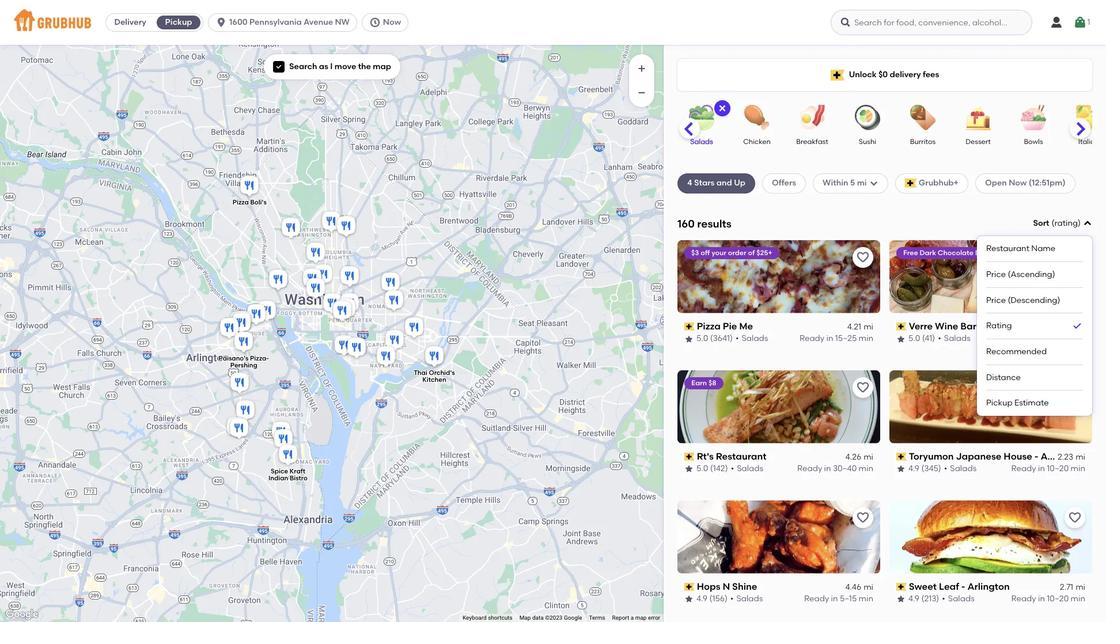Task type: describe. For each thing, give the bounding box(es) containing it.
1 of from the left
[[748, 249, 755, 257]]

svg image inside field
[[1084, 219, 1093, 228]]

open
[[986, 178, 1007, 188]]

pizza-
[[250, 355, 269, 363]]

dark
[[920, 249, 937, 257]]

i
[[330, 62, 333, 71]]

4.21 mi
[[848, 322, 874, 332]]

5–15
[[840, 594, 857, 604]]

toryumon japanese house - arlington logo image
[[890, 370, 1093, 444]]

• salads for japanese
[[945, 464, 977, 474]]

1 horizontal spatial now
[[1009, 178, 1027, 188]]

sweet
[[909, 581, 937, 592]]

in for sweet leaf - arlington
[[1039, 594, 1046, 604]]

pizza pie me
[[697, 321, 753, 332]]

kraft
[[290, 468, 305, 476]]

salads image
[[682, 105, 722, 130]]

save this restaurant image down 15–25
[[857, 381, 870, 395]]

ambar image
[[383, 329, 406, 354]]

ready for toryumon japanese house - arlington
[[1012, 464, 1037, 474]]

map data ©2023 google
[[520, 615, 582, 621]]

min for verre wine bar
[[1071, 334, 1086, 344]]

1 horizontal spatial -
[[1035, 451, 1039, 462]]

courthaus social image
[[230, 311, 253, 337]]

momo navy yard image
[[345, 336, 368, 361]]

fresh med image
[[280, 216, 303, 242]]

ready for verre wine bar
[[1012, 334, 1037, 344]]

verre wine bar image
[[228, 310, 251, 335]]

free
[[904, 249, 919, 257]]

1 order from the left
[[728, 249, 747, 257]]

price (ascending)
[[987, 270, 1056, 280]]

kitchen
[[423, 377, 446, 384]]

5.0 for rt's restaurant
[[697, 464, 709, 474]]

pie
[[723, 321, 737, 332]]

japanese
[[956, 451, 1002, 462]]

recommended
[[987, 347, 1047, 357]]

1600
[[229, 17, 248, 27]]

1600 pennsylvania avenue nw
[[229, 17, 350, 27]]

Search for food, convenience, alcohol... search field
[[831, 10, 1033, 35]]

delivery button
[[106, 13, 155, 32]]

price for price (ascending)
[[987, 270, 1006, 280]]

t.h.a.i. in shirlington image
[[228, 417, 251, 442]]

4.9 (345)
[[909, 464, 942, 474]]

1
[[1088, 17, 1091, 27]]

rt's restaurant
[[697, 451, 767, 462]]

star icon image for hops n shine
[[685, 595, 694, 604]]

sweet leaf - arlington
[[909, 581, 1010, 592]]

save this restaurant image for toryumon japanese house - arlington
[[1069, 381, 1082, 395]]

hops n shine logo image
[[678, 501, 881, 574]]

subscription pass image for pizza pie me
[[685, 323, 695, 331]]

0 horizontal spatial -
[[962, 581, 966, 592]]

keyboard shortcuts button
[[463, 614, 513, 623]]

salads down salads image
[[691, 138, 713, 146]]

distance
[[987, 373, 1021, 383]]

in for hops n shine
[[832, 594, 838, 604]]

1 vertical spatial restaurant
[[716, 451, 767, 462]]

google image
[[3, 608, 41, 623]]

2.71
[[1060, 583, 1074, 592]]

0 vertical spatial arlington
[[1041, 451, 1084, 462]]

report a map error link
[[612, 615, 661, 621]]

toryumon japanese house - arlington image
[[245, 303, 268, 328]]

grubhub+
[[919, 178, 959, 188]]

lalibela image
[[338, 265, 361, 290]]

boli's
[[250, 199, 267, 206]]

subway® image
[[335, 297, 358, 322]]

ready for sweet leaf - arlington
[[1012, 594, 1037, 604]]

bread
[[976, 249, 996, 257]]

spice kraft indian bistro
[[269, 468, 308, 482]]

star icon image for rt's restaurant
[[685, 465, 694, 474]]

chicken
[[744, 138, 771, 146]]

• for restaurant
[[731, 464, 734, 474]]

shortcuts
[[488, 615, 513, 621]]

taqueria al lado image
[[304, 241, 327, 266]]

bowls image
[[1014, 105, 1054, 130]]

pickup for pickup estimate
[[987, 398, 1013, 408]]

rating option
[[987, 314, 1084, 340]]

sort
[[1034, 218, 1050, 228]]

mi for me
[[864, 322, 874, 332]]

in for pizza pie me
[[827, 334, 834, 344]]

ready for hops n shine
[[805, 594, 830, 604]]

breakfast image
[[793, 105, 833, 130]]

hops n shine image
[[272, 428, 295, 453]]

grubhub plus flag logo image for unlock $0 delivery fees
[[831, 69, 845, 80]]

thai orchid's kitchen image
[[423, 345, 446, 370]]

verre wine bar logo image
[[890, 240, 1093, 313]]

• for japanese
[[945, 464, 948, 474]]

salads for shine
[[737, 594, 763, 604]]

banana blossom bistro - union market dc image
[[379, 271, 402, 296]]

bar
[[961, 321, 977, 332]]

dessert image
[[959, 105, 999, 130]]

svg image for search as i move the map
[[276, 63, 282, 70]]

burritos image
[[903, 105, 944, 130]]

4.9 (156)
[[697, 594, 728, 604]]

(142)
[[711, 464, 728, 474]]

nw
[[335, 17, 350, 27]]

report
[[612, 615, 630, 621]]

paisano's
[[219, 355, 249, 363]]

• salads for n
[[731, 594, 763, 604]]

star icon image for pizza pie me
[[685, 335, 694, 344]]

2 of from the left
[[1081, 249, 1087, 257]]

5
[[851, 178, 856, 188]]

ichiban sushi & ramen image
[[225, 416, 248, 441]]

star icon image for toryumon japanese house - arlington
[[897, 465, 906, 474]]

1 your from the left
[[712, 249, 727, 257]]

• salads for leaf
[[943, 594, 975, 604]]

chocolate
[[938, 249, 974, 257]]

4.9 (213)
[[909, 594, 940, 604]]

save this restaurant image for hops n shine
[[857, 511, 870, 525]]

svg image for 1
[[1074, 16, 1088, 29]]

data
[[533, 615, 544, 621]]

sweet leaf - arlington logo image
[[890, 501, 1093, 574]]

earn
[[692, 379, 707, 387]]

save this restaurant image for verre wine bar
[[1069, 251, 1082, 264]]

thai
[[414, 370, 428, 377]]

4.9 for hops n shine
[[697, 594, 708, 604]]

10–20 for toryumon japanese house - arlington
[[1047, 464, 1069, 474]]

paisano's pizza- pershing thai orchid's kitchen
[[219, 355, 455, 384]]

min for sweet leaf - arlington
[[1071, 594, 1086, 604]]

orchid's
[[429, 370, 455, 377]]

lost dog cafe (columbia pike) image
[[228, 371, 251, 397]]

italian image
[[1069, 105, 1107, 130]]

restaurant inside list box
[[987, 244, 1030, 254]]

house
[[1004, 451, 1033, 462]]

paisano's pizza-pershing image
[[232, 330, 255, 356]]

salads for house
[[951, 464, 977, 474]]

rt's restaurant logo image
[[678, 370, 881, 444]]

subscription pass image for rt's restaurant
[[685, 453, 695, 461]]

10–20 for verre wine bar
[[1047, 334, 1069, 344]]

search
[[289, 62, 317, 71]]

proceed
[[1024, 343, 1058, 353]]

city sliders image
[[267, 268, 290, 293]]

delivery
[[890, 70, 921, 79]]

svg image inside main navigation navigation
[[1050, 16, 1064, 29]]

bowls
[[1024, 138, 1044, 146]]

toryumon
[[909, 451, 954, 462]]

• salads for wine
[[939, 334, 971, 344]]

4 stars and up
[[688, 178, 746, 188]]

estimate
[[1015, 398, 1049, 408]]

(41)
[[923, 334, 936, 344]]

save this restaurant image for pizza pie me
[[857, 251, 870, 264]]

5.0 (3641)
[[697, 334, 733, 344]]

avenue
[[304, 17, 333, 27]]

terms
[[589, 615, 606, 621]]

pizza boli's image
[[238, 174, 261, 199]]

2 order from the left
[[1061, 249, 1079, 257]]

pizza boli's
[[233, 199, 267, 206]]

2.79
[[1059, 322, 1074, 332]]

leaf
[[939, 581, 960, 592]]

160 results
[[678, 217, 732, 230]]

toryumon japanese house - arlington
[[909, 451, 1084, 462]]



Task type: vqa. For each thing, say whether or not it's contained in the screenshot.
rightmost the Pickup
yes



Task type: locate. For each thing, give the bounding box(es) containing it.
now inside now button
[[383, 17, 401, 27]]

the
[[358, 62, 371, 71]]

0 horizontal spatial now
[[383, 17, 401, 27]]

save this restaurant image
[[857, 251, 870, 264], [1069, 251, 1082, 264], [1069, 511, 1082, 525]]

3 10–20 from the top
[[1047, 594, 1069, 604]]

2 vertical spatial ready in 10–20 min
[[1012, 594, 1086, 604]]

)
[[1078, 218, 1081, 228]]

pizza for pizza boli's
[[233, 199, 249, 206]]

of left $25+
[[748, 249, 755, 257]]

price up rating
[[987, 295, 1006, 305]]

0 horizontal spatial restaurant
[[716, 451, 767, 462]]

1 vertical spatial map
[[636, 615, 647, 621]]

4.9 for sweet leaf - arlington
[[909, 594, 920, 604]]

open now (12:51pm)
[[986, 178, 1066, 188]]

0 vertical spatial price
[[987, 270, 1006, 280]]

1 horizontal spatial map
[[636, 615, 647, 621]]

as
[[319, 62, 328, 71]]

ready for pizza pie me
[[800, 334, 825, 344]]

10–20 down 2.23
[[1047, 464, 1069, 474]]

2 your from the left
[[1044, 249, 1059, 257]]

plus icon image
[[636, 63, 648, 74]]

0 horizontal spatial your
[[712, 249, 727, 257]]

1 price from the top
[[987, 270, 1006, 280]]

list box inside field
[[987, 237, 1084, 416]]

5.0 left (3641)
[[697, 334, 709, 344]]

hops n shine
[[697, 581, 758, 592]]

none field containing sort
[[978, 218, 1093, 416]]

min for hops n shine
[[859, 594, 874, 604]]

mi right 2.71
[[1076, 583, 1086, 592]]

grazie grazie image
[[333, 334, 356, 359]]

3 ready in 10–20 min from the top
[[1012, 594, 1086, 604]]

1 vertical spatial -
[[962, 581, 966, 592]]

0 horizontal spatial map
[[373, 62, 391, 71]]

30–40
[[833, 464, 857, 474]]

check icon image
[[1072, 321, 1084, 332]]

4.9
[[909, 464, 920, 474], [697, 594, 708, 604], [909, 594, 920, 604]]

mi right 2.23
[[1076, 452, 1086, 462]]

• salads down shine
[[731, 594, 763, 604]]

• salads
[[736, 334, 769, 344], [939, 334, 971, 344], [731, 464, 764, 474], [945, 464, 977, 474], [731, 594, 763, 604], [943, 594, 975, 604]]

spice kraft indian bistro image
[[277, 443, 300, 469]]

0 vertical spatial 10–20
[[1047, 334, 1069, 344]]

verre wine bar
[[909, 321, 977, 332]]

your right with
[[1044, 249, 1059, 257]]

mandarin carry out image
[[403, 316, 426, 341]]

mi right 4.26 on the right bottom
[[864, 452, 874, 462]]

star icon image left 4.9 (213) on the bottom right
[[897, 595, 906, 604]]

subscription pass image for hops n shine
[[685, 583, 695, 591]]

1 horizontal spatial pickup
[[987, 398, 1013, 408]]

sushi image
[[848, 105, 888, 130]]

1 button
[[1074, 12, 1091, 33]]

in
[[827, 334, 834, 344], [1039, 334, 1046, 344], [825, 464, 831, 474], [1039, 464, 1046, 474], [832, 594, 838, 604], [1039, 594, 1046, 604]]

your
[[712, 249, 727, 257], [1044, 249, 1059, 257]]

within
[[823, 178, 849, 188]]

4.9 down hops
[[697, 594, 708, 604]]

0 vertical spatial pizza
[[233, 199, 249, 206]]

2.71 mi
[[1060, 583, 1086, 592]]

• salads for pie
[[736, 334, 769, 344]]

$25+
[[757, 249, 773, 257]]

subscription pass image for verre wine bar
[[897, 323, 907, 331]]

4
[[688, 178, 693, 188]]

pizza d'oro image
[[320, 210, 343, 235]]

subscription pass image left pizza pie me
[[685, 323, 695, 331]]

2.23
[[1058, 452, 1074, 462]]

ready in 15–25 min
[[800, 334, 874, 344]]

5.0 for pizza pie me
[[697, 334, 709, 344]]

subscription pass image for sweet leaf - arlington
[[897, 583, 907, 591]]

subscription pass image left hops
[[685, 583, 695, 591]]

1 vertical spatial pickup
[[987, 398, 1013, 408]]

major's image
[[383, 289, 406, 314]]

0 vertical spatial grubhub plus flag logo image
[[831, 69, 845, 80]]

verre
[[909, 321, 933, 332]]

sweet leaf - arlington image
[[231, 310, 254, 335]]

in for rt's restaurant
[[825, 464, 831, 474]]

rating
[[987, 321, 1012, 331]]

svg image left 1 button
[[1050, 16, 1064, 29]]

min for toryumon japanese house - arlington
[[1071, 464, 1086, 474]]

min down check icon
[[1071, 334, 1086, 344]]

2.23 mi
[[1058, 452, 1086, 462]]

2 vertical spatial svg image
[[1084, 219, 1093, 228]]

0 horizontal spatial svg image
[[870, 179, 879, 188]]

1 horizontal spatial order
[[1061, 249, 1079, 257]]

grubhub plus flag logo image left unlock
[[831, 69, 845, 80]]

4.46
[[846, 583, 862, 592]]

shine
[[733, 581, 758, 592]]

spice
[[271, 468, 288, 476]]

offers
[[772, 178, 797, 188]]

1 horizontal spatial svg image
[[1050, 16, 1064, 29]]

- right house
[[1035, 451, 1039, 462]]

None field
[[978, 218, 1093, 416]]

price for price (descending)
[[987, 295, 1006, 305]]

min down 2.71 mi
[[1071, 594, 1086, 604]]

1 vertical spatial ready in 10–20 min
[[1012, 464, 1086, 474]]

map region
[[0, 39, 695, 623]]

• for wine
[[939, 334, 942, 344]]

save this restaurant image
[[857, 381, 870, 395], [1069, 381, 1082, 395], [857, 511, 870, 525]]

pizza left boli's at the top left
[[233, 199, 249, 206]]

pennsylvania
[[250, 17, 302, 27]]

subscription pass image left toryumon
[[897, 453, 907, 461]]

salads for -
[[949, 594, 975, 604]]

arlington right house
[[1041, 451, 1084, 462]]

0 horizontal spatial grubhub plus flag logo image
[[831, 69, 845, 80]]

(213)
[[922, 594, 940, 604]]

• for n
[[731, 594, 734, 604]]

star icon image left 5.0 (142)
[[685, 465, 694, 474]]

svg image for now
[[369, 17, 381, 28]]

• down rt's restaurant
[[731, 464, 734, 474]]

0 vertical spatial map
[[373, 62, 391, 71]]

off
[[701, 249, 710, 257]]

$0
[[879, 70, 888, 79]]

• salads down sweet leaf - arlington
[[943, 594, 975, 604]]

save this restaurant image down the 30–40
[[857, 511, 870, 525]]

pickup inside list box
[[987, 398, 1013, 408]]

1 vertical spatial grubhub plus flag logo image
[[905, 179, 917, 188]]

pickup down the distance
[[987, 398, 1013, 408]]

grubhub plus flag logo image left grubhub+
[[905, 179, 917, 188]]

mi right 4.46 at right
[[864, 583, 874, 592]]

main navigation navigation
[[0, 0, 1107, 45]]

svg image
[[1050, 16, 1064, 29], [870, 179, 879, 188], [1084, 219, 1093, 228]]

now button
[[362, 13, 413, 32]]

• salads down 'wine'
[[939, 334, 971, 344]]

1 horizontal spatial restaurant
[[987, 244, 1030, 254]]

star icon image left 4.9 (156)
[[685, 595, 694, 604]]

0 horizontal spatial of
[[748, 249, 755, 257]]

now right the open
[[1009, 178, 1027, 188]]

1 horizontal spatial your
[[1044, 249, 1059, 257]]

ready for rt's restaurant
[[798, 464, 823, 474]]

0 horizontal spatial pizza
[[233, 199, 249, 206]]

min down 4.26 mi
[[859, 464, 874, 474]]

in for verre wine bar
[[1039, 334, 1046, 344]]

15–25
[[836, 334, 857, 344]]

• down 'pie'
[[736, 334, 739, 344]]

0 vertical spatial restaurant
[[987, 244, 1030, 254]]

order left $25+
[[728, 249, 747, 257]]

5.0 (142)
[[697, 464, 728, 474]]

pizza inside 'map' region
[[233, 199, 249, 206]]

salads for bar
[[945, 334, 971, 344]]

a
[[631, 615, 634, 621]]

pickup for pickup
[[165, 17, 192, 27]]

star icon image left 5.0 (3641)
[[685, 335, 694, 344]]

emmy squared image
[[375, 345, 398, 370]]

0 horizontal spatial arlington
[[968, 581, 1010, 592]]

• salads down the japanese
[[945, 464, 977, 474]]

star icon image for verre wine bar
[[897, 335, 906, 344]]

• right (345)
[[945, 464, 948, 474]]

order
[[728, 249, 747, 257], [1061, 249, 1079, 257]]

0 vertical spatial svg image
[[1050, 16, 1064, 29]]

map right a
[[636, 615, 647, 621]]

ready in 10–20 min for toryumon japanese house - arlington
[[1012, 464, 1086, 474]]

1 vertical spatial svg image
[[870, 179, 879, 188]]

2 subscription pass image from the left
[[897, 323, 907, 331]]

0 horizontal spatial pickup
[[165, 17, 192, 27]]

me
[[740, 321, 753, 332]]

subscription pass image for toryumon japanese house - arlington
[[897, 453, 907, 461]]

(ascending)
[[1008, 270, 1056, 280]]

ready
[[800, 334, 825, 344], [1012, 334, 1037, 344], [798, 464, 823, 474], [1012, 464, 1037, 474], [805, 594, 830, 604], [1012, 594, 1037, 604]]

bistro
[[290, 475, 308, 482]]

pizza pie me logo image
[[678, 240, 881, 313]]

5.0 down rt's
[[697, 464, 709, 474]]

ready in 30–40 min
[[798, 464, 874, 474]]

bub and pop's image
[[304, 277, 327, 302]]

pudding
[[998, 249, 1026, 257]]

grubhub plus flag logo image for grubhub+
[[905, 179, 917, 188]]

pizza up 5.0 (3641)
[[697, 321, 721, 332]]

0 vertical spatial now
[[383, 17, 401, 27]]

mi
[[857, 178, 867, 188], [864, 322, 874, 332], [1076, 322, 1086, 332], [864, 452, 874, 462], [1076, 452, 1086, 462], [864, 583, 874, 592], [1076, 583, 1086, 592]]

now right nw
[[383, 17, 401, 27]]

svg image
[[1074, 16, 1088, 29], [216, 17, 227, 28], [369, 17, 381, 28], [840, 17, 852, 28], [276, 63, 282, 70], [718, 104, 727, 113]]

pickup right delivery button
[[165, 17, 192, 27]]

pickup estimate
[[987, 398, 1049, 408]]

2 ready in 10–20 min from the top
[[1012, 464, 1086, 474]]

1 subscription pass image from the left
[[685, 323, 695, 331]]

salads down sweet leaf - arlington
[[949, 594, 975, 604]]

mi for house
[[1076, 452, 1086, 462]]

• salads for restaurant
[[731, 464, 764, 474]]

grubhub plus flag logo image
[[831, 69, 845, 80], [905, 179, 917, 188]]

5.0 for verre wine bar
[[909, 334, 921, 344]]

indian
[[269, 475, 288, 482]]

salads down shine
[[737, 594, 763, 604]]

manny & olga's pizza - petworth image
[[335, 214, 358, 240]]

dessert
[[966, 138, 991, 146]]

subscription pass image
[[685, 453, 695, 461], [897, 453, 907, 461], [685, 583, 695, 591], [897, 583, 907, 591]]

n
[[723, 581, 730, 592]]

up
[[734, 178, 746, 188]]

-
[[1035, 451, 1039, 462], [962, 581, 966, 592]]

svg image inside now button
[[369, 17, 381, 28]]

10–20 down 2.71
[[1047, 594, 1069, 604]]

pickup button
[[155, 13, 203, 32]]

map
[[520, 615, 531, 621]]

0 horizontal spatial subscription pass image
[[685, 323, 695, 331]]

1 horizontal spatial grubhub plus flag logo image
[[905, 179, 917, 188]]

10–20 down 2.79
[[1047, 334, 1069, 344]]

order right name
[[1061, 249, 1079, 257]]

1 10–20 from the top
[[1047, 334, 1069, 344]]

rating
[[1055, 218, 1078, 228]]

ready in 10–20 min for verre wine bar
[[1012, 334, 1086, 344]]

save this restaurant image down the proceed to checkout
[[1069, 381, 1082, 395]]

stars
[[695, 178, 715, 188]]

2 vertical spatial 10–20
[[1047, 594, 1069, 604]]

subscription pass image left rt's
[[685, 453, 695, 461]]

• for pie
[[736, 334, 739, 344]]

1 horizontal spatial subscription pass image
[[897, 323, 907, 331]]

potbelly sandwich works image
[[321, 292, 344, 317]]

salads down the japanese
[[951, 464, 977, 474]]

pizza for pizza pie me
[[697, 321, 721, 332]]

0 horizontal spatial order
[[728, 249, 747, 257]]

delivery
[[114, 17, 146, 27]]

svg image inside 1600 pennsylvania avenue nw button
[[216, 17, 227, 28]]

4.9 for toryumon japanese house - arlington
[[909, 464, 920, 474]]

(12:51pm)
[[1029, 178, 1066, 188]]

0 vertical spatial ready in 10–20 min
[[1012, 334, 1086, 344]]

map right "the"
[[373, 62, 391, 71]]

subscription pass image left verre
[[897, 323, 907, 331]]

4.9 down sweet
[[909, 594, 920, 604]]

svg image inside 1 button
[[1074, 16, 1088, 29]]

your right off
[[712, 249, 727, 257]]

star icon image
[[685, 335, 694, 344], [897, 335, 906, 344], [685, 465, 694, 474], [897, 465, 906, 474], [685, 595, 694, 604], [897, 595, 906, 604]]

price (descending)
[[987, 295, 1061, 305]]

burritos
[[911, 138, 936, 146]]

and
[[717, 178, 733, 188]]

0 vertical spatial pickup
[[165, 17, 192, 27]]

min down 2.23 mi
[[1071, 464, 1086, 474]]

salads down me
[[742, 334, 769, 344]]

10–20 for sweet leaf - arlington
[[1047, 594, 1069, 604]]

results
[[698, 217, 732, 230]]

(345)
[[922, 464, 942, 474]]

subscription pass image
[[685, 323, 695, 331], [897, 323, 907, 331]]

star icon image left 5.0 (41)
[[897, 335, 906, 344]]

1 vertical spatial arlington
[[968, 581, 1010, 592]]

(3641)
[[711, 334, 733, 344]]

$3
[[692, 249, 699, 257]]

salads down 'wine'
[[945, 334, 971, 344]]

min for rt's restaurant
[[859, 464, 874, 474]]

- right leaf at the bottom right of page
[[962, 581, 966, 592]]

• down "hops n shine"
[[731, 594, 734, 604]]

2 price from the top
[[987, 295, 1006, 305]]

checkout
[[1070, 343, 1107, 353]]

1 horizontal spatial of
[[1081, 249, 1087, 257]]

5.0 (41)
[[909, 334, 936, 344]]

• salads down rt's restaurant
[[731, 464, 764, 474]]

chipotle image
[[331, 299, 354, 325]]

mi right "4.21"
[[864, 322, 874, 332]]

subscription pass image left sweet
[[897, 583, 907, 591]]

rt's restaurant image
[[270, 420, 293, 446]]

0 vertical spatial -
[[1035, 451, 1039, 462]]

$3 off your order of $25+
[[692, 249, 773, 257]]

svg image right )
[[1084, 219, 1093, 228]]

• salads down me
[[736, 334, 769, 344]]

5.0 down verre
[[909, 334, 921, 344]]

• for leaf
[[943, 594, 946, 604]]

pickup inside button
[[165, 17, 192, 27]]

ready in 10–20 min for sweet leaf - arlington
[[1012, 594, 1086, 604]]

min for pizza pie me
[[859, 334, 874, 344]]

chicken image
[[737, 105, 778, 130]]

arlington right leaf at the bottom right of page
[[968, 581, 1010, 592]]

hops
[[697, 581, 721, 592]]

with
[[1028, 249, 1042, 257]]

(
[[1052, 218, 1055, 228]]

of left $15+
[[1081, 249, 1087, 257]]

2 horizontal spatial svg image
[[1084, 219, 1093, 228]]

1 vertical spatial price
[[987, 295, 1006, 305]]

min down 4.21 mi
[[859, 334, 874, 344]]

svg image right 5
[[870, 179, 879, 188]]

salads down rt's restaurant
[[737, 464, 764, 474]]

1 vertical spatial now
[[1009, 178, 1027, 188]]

hipcityveg chinatown image
[[338, 292, 361, 317]]

unlock
[[849, 70, 877, 79]]

minus icon image
[[636, 87, 648, 99]]

pizza pie me image
[[234, 399, 257, 424]]

1 vertical spatial pizza
[[697, 321, 721, 332]]

1 horizontal spatial arlington
[[1041, 451, 1084, 462]]

sushi
[[859, 138, 877, 146]]

mi for bar
[[1076, 322, 1086, 332]]

panera bread image
[[255, 299, 278, 325]]

free dark chocolate bread pudding with your order of $15+
[[904, 249, 1104, 257]]

list box
[[987, 237, 1084, 416]]

mikko nordic fine food image
[[312, 263, 335, 288]]

sweetgreen image
[[301, 267, 324, 292]]

within 5 mi
[[823, 178, 867, 188]]

star icon image for sweet leaf - arlington
[[897, 595, 906, 604]]

list box containing restaurant name
[[987, 237, 1084, 416]]

keyboard shortcuts
[[463, 615, 513, 621]]

mi right 5
[[857, 178, 867, 188]]

• right '(41)'
[[939, 334, 942, 344]]

1 ready in 10–20 min from the top
[[1012, 334, 1086, 344]]

ready in 5–15 min
[[805, 594, 874, 604]]

salads for me
[[742, 334, 769, 344]]

le pain quotidien (clarendon blvd) image
[[218, 316, 241, 342]]

mi for shine
[[864, 583, 874, 592]]

1 vertical spatial 10–20
[[1047, 464, 1069, 474]]

mi right 2.79
[[1076, 322, 1086, 332]]

price down 'free dark chocolate bread pudding with your order of $15+'
[[987, 270, 1006, 280]]

min down 4.46 mi
[[859, 594, 874, 604]]

move
[[335, 62, 356, 71]]

earn $8
[[692, 379, 717, 387]]

$8
[[709, 379, 717, 387]]

4.21
[[848, 322, 862, 332]]

google
[[564, 615, 582, 621]]

star icon image left the 4.9 (345)
[[897, 465, 906, 474]]

sort ( rating )
[[1034, 218, 1081, 228]]

mi for -
[[1076, 583, 1086, 592]]

svg image for 1600 pennsylvania avenue nw
[[216, 17, 227, 28]]

in for toryumon japanese house - arlington
[[1039, 464, 1046, 474]]

• right (213)
[[943, 594, 946, 604]]

1 horizontal spatial pizza
[[697, 321, 721, 332]]

4.9 left (345)
[[909, 464, 920, 474]]

2 10–20 from the top
[[1047, 464, 1069, 474]]

restaurant
[[987, 244, 1030, 254], [716, 451, 767, 462]]



